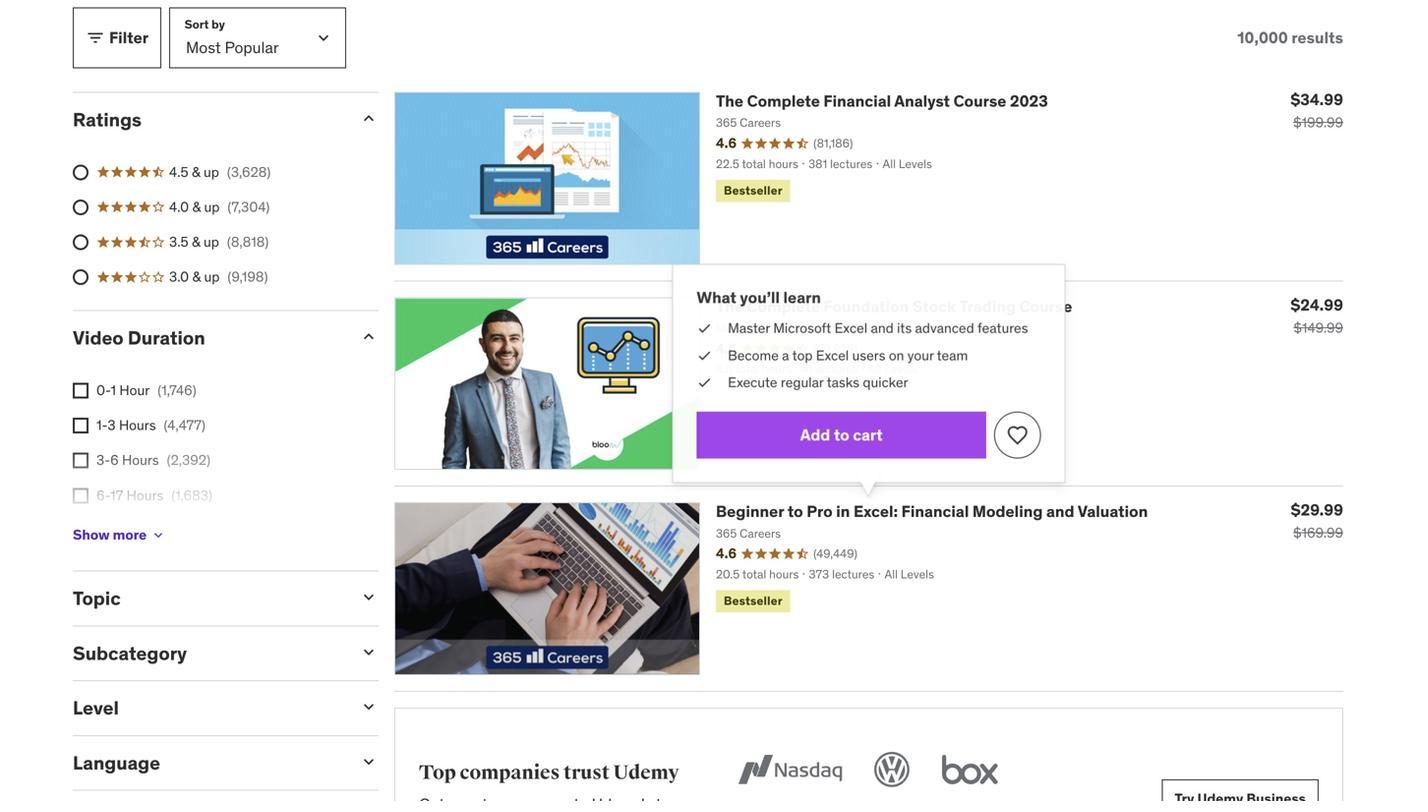 Task type: describe. For each thing, give the bounding box(es) containing it.
excel:
[[854, 502, 898, 522]]

show more
[[73, 526, 147, 544]]

1-3 hours (4,477)
[[96, 417, 205, 434]]

6-17 hours (1,683)
[[96, 487, 212, 504]]

microsoft
[[773, 320, 831, 337]]

more
[[113, 526, 147, 544]]

careers
[[740, 526, 781, 541]]

learn
[[783, 287, 821, 308]]

level button
[[73, 697, 343, 720]]

$24.99
[[1291, 295, 1344, 315]]

xsmall image left execute
[[696, 373, 712, 393]]

4.6
[[716, 545, 737, 563]]

(8,818)
[[227, 233, 269, 251]]

3.0
[[169, 268, 189, 286]]

17
[[110, 487, 123, 504]]

level
[[73, 697, 119, 720]]

your
[[908, 347, 934, 364]]

(3,628)
[[227, 163, 271, 181]]

& for 4.5
[[192, 163, 200, 181]]

companies
[[460, 762, 560, 786]]

3-6 hours (2,392)
[[96, 452, 210, 469]]

365
[[716, 526, 737, 541]]

video duration button
[[73, 326, 343, 350]]

filter
[[109, 27, 149, 48]]

add to cart button
[[696, 412, 987, 460]]

0 vertical spatial financial
[[824, 91, 891, 111]]

tasks
[[827, 374, 860, 392]]

nasdaq image
[[734, 749, 847, 792]]

(49,449)
[[814, 547, 858, 562]]

3.5 & up (8,818)
[[169, 233, 269, 251]]

10,000 results
[[1238, 27, 1344, 48]]

& for 4.0
[[192, 198, 201, 216]]

analyst
[[895, 91, 950, 111]]

6-
[[96, 487, 110, 504]]

$149.99
[[1294, 319, 1344, 337]]

4.0
[[169, 198, 189, 216]]

box image
[[937, 749, 1003, 792]]

add
[[800, 425, 830, 446]]

top companies trust udemy
[[419, 762, 679, 786]]

(1,683)
[[171, 487, 212, 504]]

xsmall image for 6-17 hours (1,683)
[[73, 488, 89, 504]]

add to cart
[[800, 425, 883, 446]]

0 horizontal spatial and
[[871, 320, 894, 337]]

373
[[809, 567, 829, 582]]

6
[[110, 452, 119, 469]]

small image inside filter button
[[86, 28, 105, 48]]

small image for topic
[[359, 588, 379, 607]]

volkswagen image
[[870, 749, 914, 792]]

$29.99
[[1291, 500, 1344, 521]]

duration
[[128, 326, 205, 350]]

regular
[[781, 374, 824, 392]]

3
[[108, 417, 116, 434]]

trust
[[564, 762, 610, 786]]

team
[[937, 347, 969, 364]]

20.5 total hours
[[716, 567, 799, 582]]

the for the complete foundation stock trading course
[[716, 296, 744, 317]]

the complete financial analyst course 2023
[[716, 91, 1048, 111]]

4.0 & up (7,304)
[[169, 198, 270, 216]]

0 horizontal spatial course
[[954, 91, 1007, 111]]

4.5
[[169, 163, 189, 181]]

4.5 & up (3,628)
[[169, 163, 271, 181]]

and inside beginner to pro in excel: financial modeling and valuation 365 careers
[[1047, 502, 1075, 522]]

the for the complete financial analyst course 2023
[[716, 91, 744, 111]]

topic
[[73, 587, 121, 610]]

quicker
[[863, 374, 909, 392]]

ratings button
[[73, 108, 343, 131]]

users
[[852, 347, 886, 364]]

master microsoft excel and its advanced features
[[727, 320, 1029, 337]]

up for 3.0 & up
[[204, 268, 220, 286]]

foundation
[[824, 296, 909, 317]]

all levels
[[885, 567, 934, 582]]

execute
[[727, 374, 777, 392]]

bestseller
[[724, 594, 783, 609]]

xsmall image for master
[[696, 319, 712, 338]]

up for 3.5 & up
[[204, 233, 219, 251]]

what
[[696, 287, 736, 308]]

(7,304)
[[228, 198, 270, 216]]

2023
[[1010, 91, 1048, 111]]

execute regular tasks quicker
[[727, 374, 909, 392]]

levels
[[901, 567, 934, 582]]

language
[[73, 751, 160, 775]]

373 lectures
[[809, 567, 875, 582]]

1
[[111, 382, 116, 399]]

wishlist image
[[1007, 424, 1030, 448]]

1 vertical spatial course
[[1020, 296, 1073, 317]]

ratings
[[73, 108, 142, 131]]

to for beginner
[[788, 502, 803, 522]]



Task type: locate. For each thing, give the bounding box(es) containing it.
0 vertical spatial excel
[[835, 320, 868, 337]]

trading
[[960, 296, 1016, 317]]

xsmall image
[[696, 319, 712, 338], [696, 346, 712, 365]]

and left its
[[871, 320, 894, 337]]

hours right 6
[[122, 452, 159, 469]]

1 vertical spatial xsmall image
[[696, 346, 712, 365]]

course up features
[[1020, 296, 1073, 317]]

2 small image from the top
[[359, 588, 379, 607]]

subcategory
[[73, 642, 187, 665]]

1 vertical spatial small image
[[359, 588, 379, 607]]

video duration
[[73, 326, 205, 350]]

2 complete from the top
[[747, 296, 820, 317]]

financial left analyst
[[824, 91, 891, 111]]

$199.99
[[1294, 114, 1344, 131]]

course
[[954, 91, 1007, 111], [1020, 296, 1073, 317]]

& right 3.0
[[192, 268, 201, 286]]

become a top excel users on your team
[[727, 347, 969, 364]]

2 the from the top
[[716, 296, 744, 317]]

small image
[[86, 28, 105, 48], [359, 327, 379, 347], [359, 643, 379, 662], [359, 752, 379, 772]]

hours right 17 at left bottom
[[127, 487, 164, 504]]

1 horizontal spatial course
[[1020, 296, 1073, 317]]

hours for 6-17 hours
[[127, 487, 164, 504]]

1 complete from the top
[[747, 91, 820, 111]]

1 the from the top
[[716, 91, 744, 111]]

excel up tasks
[[816, 347, 849, 364]]

to for add
[[834, 425, 850, 446]]

2 & from the top
[[192, 198, 201, 216]]

(2,392)
[[167, 452, 210, 469]]

up right 3.0
[[204, 268, 220, 286]]

$29.99 $169.99
[[1291, 500, 1344, 542]]

0 vertical spatial to
[[834, 425, 850, 446]]

video
[[73, 326, 124, 350]]

hours for 1-3 hours
[[119, 417, 156, 434]]

complete for financial
[[747, 91, 820, 111]]

xsmall image for 0-1 hour (1,746)
[[73, 383, 89, 399]]

language button
[[73, 751, 343, 775]]

hour
[[119, 382, 150, 399]]

1 vertical spatial and
[[1047, 502, 1075, 522]]

beginner
[[716, 502, 784, 522]]

financial inside beginner to pro in excel: financial modeling and valuation 365 careers
[[902, 502, 969, 522]]

stock
[[913, 296, 957, 317]]

its
[[897, 320, 912, 337]]

xsmall image for 3-6 hours (2,392)
[[73, 453, 89, 469]]

and left valuation
[[1047, 502, 1075, 522]]

the complete foundation stock trading course
[[716, 296, 1073, 317]]

valuation
[[1078, 502, 1148, 522]]

features
[[978, 320, 1029, 337]]

course left 2023
[[954, 91, 1007, 111]]

1 horizontal spatial and
[[1047, 502, 1075, 522]]

advanced
[[916, 320, 975, 337]]

to inside beginner to pro in excel: financial modeling and valuation 365 careers
[[788, 502, 803, 522]]

2 vertical spatial small image
[[359, 698, 379, 717]]

xsmall image for 1-3 hours (4,477)
[[73, 418, 89, 434]]

4 & from the top
[[192, 268, 201, 286]]

1 vertical spatial excel
[[816, 347, 849, 364]]

1 vertical spatial the
[[716, 296, 744, 317]]

small image for ratings
[[359, 109, 379, 128]]

xsmall image down what
[[696, 319, 712, 338]]

0-
[[96, 382, 111, 399]]

$169.99
[[1294, 524, 1344, 542]]

0 vertical spatial small image
[[359, 109, 379, 128]]

17+
[[96, 522, 118, 539]]

small image
[[359, 109, 379, 128], [359, 588, 379, 607], [359, 698, 379, 717]]

xsmall image
[[696, 373, 712, 393], [73, 383, 89, 399], [73, 418, 89, 434], [73, 453, 89, 469], [73, 488, 89, 504], [151, 528, 166, 543]]

0 vertical spatial course
[[954, 91, 1007, 111]]

xsmall image right 'more'
[[151, 528, 166, 543]]

1 xsmall image from the top
[[696, 319, 712, 338]]

xsmall image left the '6-'
[[73, 488, 89, 504]]

(1,746)
[[158, 382, 196, 399]]

hours
[[119, 417, 156, 434], [122, 452, 159, 469], [127, 487, 164, 504], [121, 522, 158, 539]]

small image for language
[[359, 752, 379, 772]]

1 vertical spatial to
[[788, 502, 803, 522]]

to left the pro
[[788, 502, 803, 522]]

up for 4.5 & up
[[204, 163, 219, 181]]

hours right 3
[[119, 417, 156, 434]]

excel down foundation
[[835, 320, 868, 337]]

financial
[[824, 91, 891, 111], [902, 502, 969, 522]]

$34.99 $199.99
[[1291, 90, 1344, 131]]

3 small image from the top
[[359, 698, 379, 717]]

& right 4.5
[[192, 163, 200, 181]]

become
[[727, 347, 778, 364]]

1 vertical spatial complete
[[747, 296, 820, 317]]

in
[[836, 502, 850, 522]]

0 vertical spatial xsmall image
[[696, 319, 712, 338]]

top
[[419, 762, 456, 786]]

top
[[792, 347, 813, 364]]

complete for foundation
[[747, 296, 820, 317]]

10,000
[[1238, 27, 1288, 48]]

3.0 & up (9,198)
[[169, 268, 268, 286]]

show
[[73, 526, 110, 544]]

on
[[889, 347, 905, 364]]

0 horizontal spatial to
[[788, 502, 803, 522]]

udemy
[[613, 762, 679, 786]]

& right the 3.5
[[192, 233, 200, 251]]

4 up from the top
[[204, 268, 220, 286]]

lectures
[[832, 567, 875, 582]]

xsmall image left '1-'
[[73, 418, 89, 434]]

0 vertical spatial complete
[[747, 91, 820, 111]]

up right the 3.5
[[204, 233, 219, 251]]

3-
[[96, 452, 110, 469]]

0 vertical spatial the
[[716, 91, 744, 111]]

to left cart
[[834, 425, 850, 446]]

what you'll learn
[[696, 287, 821, 308]]

show more button
[[73, 516, 166, 555]]

49449 reviews element
[[814, 546, 858, 563]]

$34.99
[[1291, 90, 1344, 110]]

1 up from the top
[[204, 163, 219, 181]]

0 horizontal spatial financial
[[824, 91, 891, 111]]

10,000 results status
[[1238, 27, 1344, 48]]

1 vertical spatial financial
[[902, 502, 969, 522]]

up right 4.0
[[204, 198, 220, 216]]

master
[[727, 320, 770, 337]]

small image for video duration
[[359, 327, 379, 347]]

1 small image from the top
[[359, 109, 379, 128]]

3 up from the top
[[204, 233, 219, 251]]

1 & from the top
[[192, 163, 200, 181]]

you'll
[[740, 287, 780, 308]]

the complete foundation stock trading course link
[[716, 296, 1073, 317]]

1-
[[96, 417, 108, 434]]

3.5
[[169, 233, 189, 251]]

beginner to pro in excel: financial modeling and valuation 365 careers
[[716, 502, 1148, 541]]

total
[[743, 567, 766, 582]]

xsmall image left the '0-'
[[73, 383, 89, 399]]

(4,477)
[[164, 417, 205, 434]]

the complete financial analyst course 2023 link
[[716, 91, 1048, 111]]

modeling
[[973, 502, 1043, 522]]

17+ hours
[[96, 522, 158, 539]]

xsmall image inside show more button
[[151, 528, 166, 543]]

2 up from the top
[[204, 198, 220, 216]]

hours
[[769, 567, 799, 582]]

filter button
[[73, 7, 161, 68]]

a
[[782, 347, 789, 364]]

topic button
[[73, 587, 343, 610]]

small image for level
[[359, 698, 379, 717]]

& for 3.5
[[192, 233, 200, 251]]

up for 4.0 & up
[[204, 198, 220, 216]]

hours right 17+ on the bottom of the page
[[121, 522, 158, 539]]

beginner to pro in excel: financial modeling and valuation link
[[716, 502, 1148, 522]]

hours for 3-6 hours
[[122, 452, 159, 469]]

financial right excel:
[[902, 502, 969, 522]]

xsmall image left become on the right
[[696, 346, 712, 365]]

3 & from the top
[[192, 233, 200, 251]]

small image for subcategory
[[359, 643, 379, 662]]

up
[[204, 163, 219, 181], [204, 198, 220, 216], [204, 233, 219, 251], [204, 268, 220, 286]]

0 vertical spatial and
[[871, 320, 894, 337]]

subcategory button
[[73, 642, 343, 665]]

1 horizontal spatial to
[[834, 425, 850, 446]]

pro
[[807, 502, 833, 522]]

$24.99 $149.99
[[1291, 295, 1344, 337]]

xsmall image left 3-
[[73, 453, 89, 469]]

0-1 hour (1,746)
[[96, 382, 196, 399]]

results
[[1292, 27, 1344, 48]]

& for 3.0
[[192, 268, 201, 286]]

1 horizontal spatial financial
[[902, 502, 969, 522]]

xsmall image for become
[[696, 346, 712, 365]]

2 xsmall image from the top
[[696, 346, 712, 365]]

to inside the add to cart button
[[834, 425, 850, 446]]

& right 4.0
[[192, 198, 201, 216]]

up right 4.5
[[204, 163, 219, 181]]



Task type: vqa. For each thing, say whether or not it's contained in the screenshot.
Financial inside the Beginner to Pro in Excel: Financial Modeling and Valuation 365 Careers
yes



